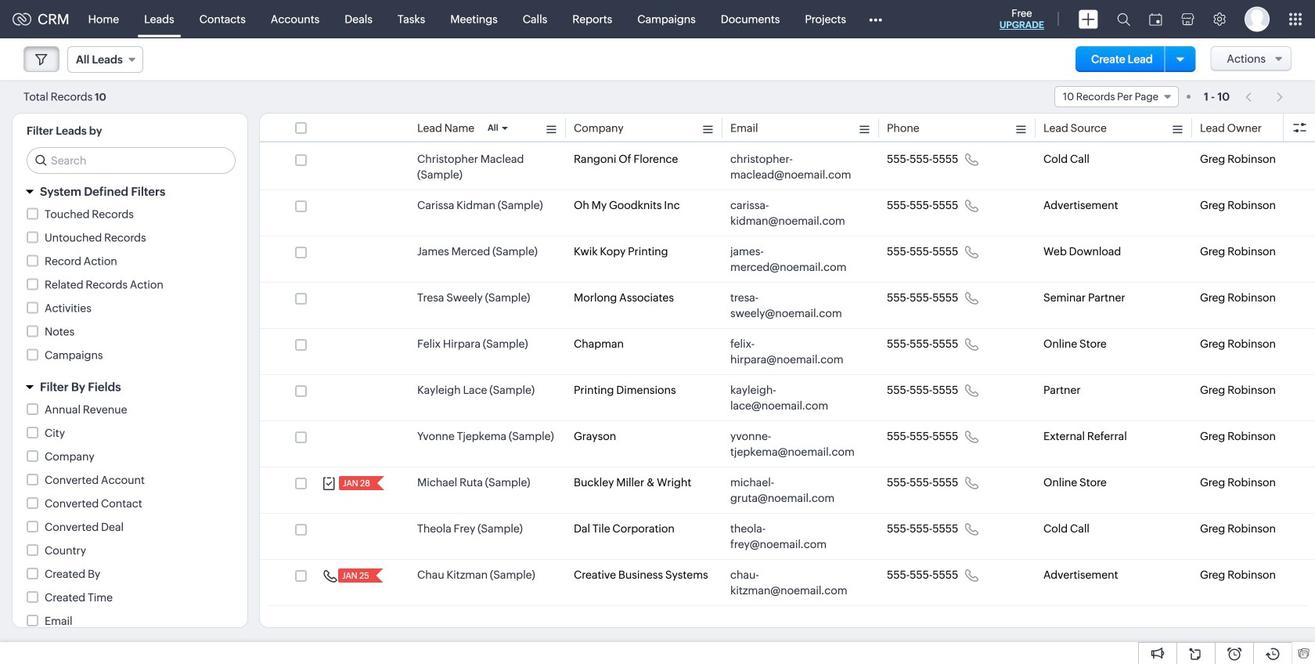 Task type: locate. For each thing, give the bounding box(es) containing it.
search image
[[1118, 13, 1131, 26]]

None field
[[67, 46, 143, 73], [1055, 86, 1179, 107], [67, 46, 143, 73], [1055, 86, 1179, 107]]

create menu element
[[1070, 0, 1108, 38]]

row group
[[260, 144, 1316, 606]]

navigation
[[1238, 85, 1292, 108]]

profile element
[[1236, 0, 1280, 38]]

search element
[[1108, 0, 1140, 38]]



Task type: vqa. For each thing, say whether or not it's contained in the screenshot.
field
yes



Task type: describe. For each thing, give the bounding box(es) containing it.
Search text field
[[27, 148, 235, 173]]

calendar image
[[1150, 13, 1163, 25]]

Other Modules field
[[859, 7, 893, 32]]

logo image
[[13, 13, 31, 25]]

create menu image
[[1079, 10, 1099, 29]]

profile image
[[1245, 7, 1270, 32]]



